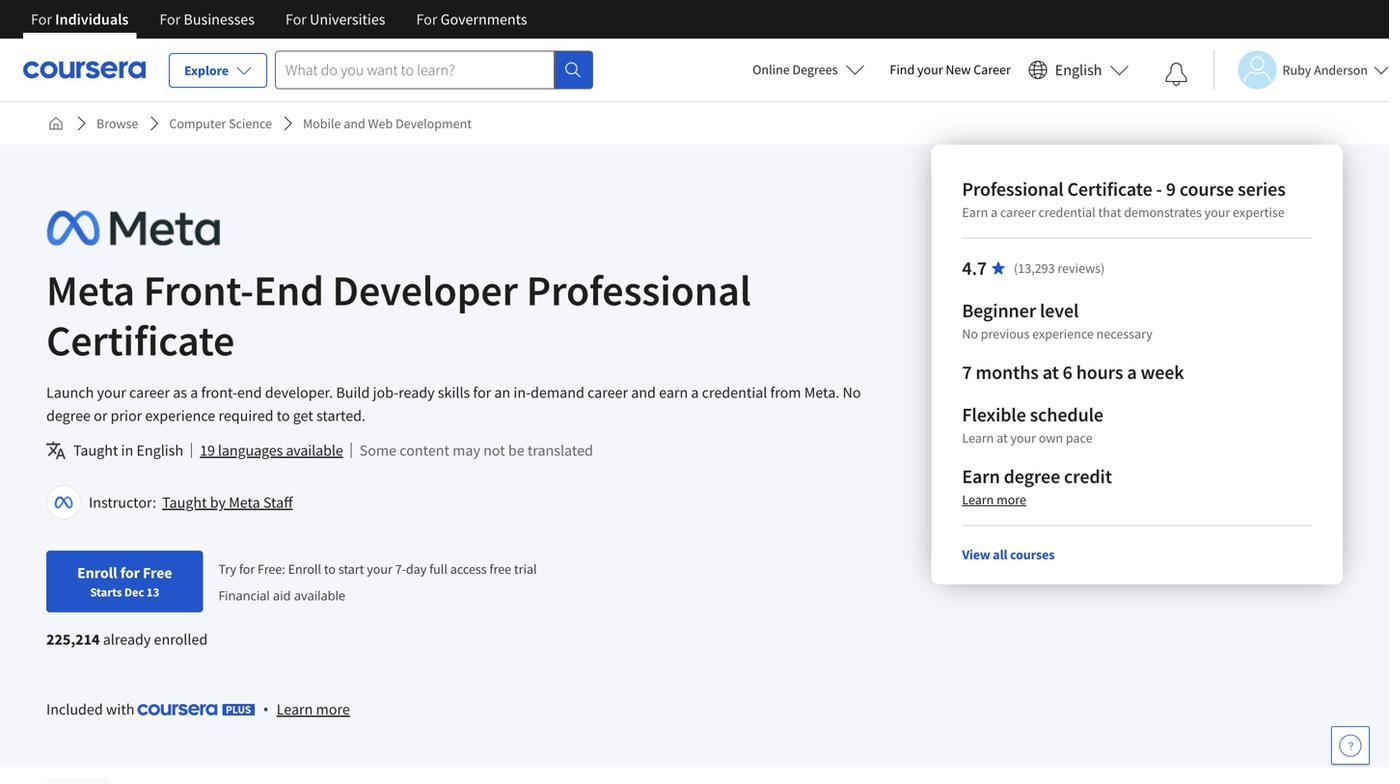 Task type: locate. For each thing, give the bounding box(es) containing it.
0 horizontal spatial to
[[277, 406, 290, 426]]

no left the previous
[[962, 325, 979, 343]]

1 vertical spatial meta
[[229, 493, 260, 512]]

meta.
[[805, 383, 840, 402]]

no right 'meta.'
[[843, 383, 861, 402]]

0 horizontal spatial more
[[316, 700, 350, 719]]

experience down level
[[1033, 325, 1094, 343]]

225,214
[[46, 630, 100, 649]]

3 for from the left
[[286, 10, 307, 29]]

degree down own
[[1004, 465, 1061, 489]]

coursera image
[[23, 54, 146, 85]]

your
[[918, 61, 943, 78], [1205, 204, 1231, 221], [97, 383, 126, 402], [1011, 429, 1036, 447], [367, 560, 393, 578]]

to inside launch your career as a front-end developer. build job-ready skills for an in-demand career and earn a credential from meta. no degree or prior experience required to get started.
[[277, 406, 290, 426]]

1 vertical spatial credential
[[702, 383, 768, 402]]

taught
[[73, 441, 118, 460], [162, 493, 207, 512]]

meta
[[46, 263, 135, 317], [229, 493, 260, 512]]

for up dec
[[120, 564, 140, 583]]

series
[[1238, 177, 1286, 201]]

at left 6
[[1043, 360, 1059, 385]]

learn more link right the •
[[277, 698, 350, 721]]

1 vertical spatial at
[[997, 429, 1008, 447]]

2 for from the left
[[160, 10, 181, 29]]

7
[[962, 360, 972, 385]]

for for universities
[[286, 10, 307, 29]]

individuals
[[55, 10, 129, 29]]

0 vertical spatial experience
[[1033, 325, 1094, 343]]

1 horizontal spatial meta
[[229, 493, 260, 512]]

more inside • learn more
[[316, 700, 350, 719]]

english right career
[[1056, 60, 1103, 80]]

your left 7-
[[367, 560, 393, 578]]

beginner level no previous experience necessary
[[962, 299, 1153, 343]]

professional inside meta front-end developer professional certificate
[[527, 263, 751, 317]]

2 horizontal spatial for
[[473, 383, 491, 402]]

0 vertical spatial earn
[[962, 204, 988, 221]]

and left earn
[[631, 383, 656, 402]]

4.7
[[962, 256, 987, 280]]

for left businesses in the left of the page
[[160, 10, 181, 29]]

required
[[219, 406, 274, 426]]

learn right the •
[[277, 700, 313, 719]]

4 for from the left
[[416, 10, 438, 29]]

translated
[[528, 441, 593, 460]]

try
[[219, 560, 236, 578]]

your inside launch your career as a front-end developer. build job-ready skills for an in-demand career and earn a credential from meta. no degree or prior experience required to get started.
[[97, 383, 126, 402]]

build
[[336, 383, 370, 402]]

career
[[1001, 204, 1036, 221], [129, 383, 170, 402], [588, 383, 628, 402]]

0 vertical spatial degree
[[46, 406, 91, 426]]

your down course
[[1205, 204, 1231, 221]]

meta right by
[[229, 493, 260, 512]]

credential
[[1039, 204, 1096, 221], [702, 383, 768, 402]]

a
[[991, 204, 998, 221], [1127, 360, 1137, 385], [190, 383, 198, 402], [691, 383, 699, 402]]

None search field
[[275, 51, 594, 89]]

0 vertical spatial certificate
[[1068, 177, 1153, 201]]

for governments
[[416, 10, 528, 29]]

1 horizontal spatial taught
[[162, 493, 207, 512]]

instructor: taught by meta staff
[[89, 493, 293, 512]]

1 vertical spatial learn more link
[[277, 698, 350, 721]]

career left "as" at the left of page
[[129, 383, 170, 402]]

19 languages available button
[[200, 439, 343, 462]]

0 vertical spatial meta
[[46, 263, 135, 317]]

0 vertical spatial to
[[277, 406, 290, 426]]

0 horizontal spatial at
[[997, 429, 1008, 447]]

degree inside "earn degree credit learn more"
[[1004, 465, 1061, 489]]

1 horizontal spatial no
[[962, 325, 979, 343]]

to left start
[[324, 560, 336, 578]]

0 horizontal spatial professional
[[527, 263, 751, 317]]

not
[[484, 441, 505, 460]]

for up what do you want to learn? text field
[[416, 10, 438, 29]]

ruby anderson button
[[1214, 51, 1390, 89]]

certificate up "as" at the left of page
[[46, 314, 235, 367]]

1 horizontal spatial at
[[1043, 360, 1059, 385]]

0 vertical spatial available
[[286, 441, 343, 460]]

learn inside "earn degree credit learn more"
[[962, 491, 994, 509]]

0 vertical spatial and
[[344, 115, 366, 132]]

expertise
[[1233, 204, 1285, 221]]

learn up view
[[962, 491, 994, 509]]

certificate up that at the right
[[1068, 177, 1153, 201]]

2 horizontal spatial career
[[1001, 204, 1036, 221]]

and
[[344, 115, 366, 132], [631, 383, 656, 402]]

1 horizontal spatial for
[[239, 560, 255, 578]]

developer
[[333, 263, 518, 317]]

learn more link
[[962, 491, 1027, 509], [277, 698, 350, 721]]

more right the •
[[316, 700, 350, 719]]

0 vertical spatial more
[[997, 491, 1027, 509]]

career up the (13,293 in the right of the page
[[1001, 204, 1036, 221]]

0 vertical spatial professional
[[962, 177, 1064, 201]]

more
[[997, 491, 1027, 509], [316, 700, 350, 719]]

more up view all courses
[[997, 491, 1027, 509]]

2 earn from the top
[[962, 465, 1000, 489]]

-
[[1157, 177, 1163, 201]]

universities
[[310, 10, 386, 29]]

1 horizontal spatial credential
[[1039, 204, 1096, 221]]

enroll for free starts dec 13
[[77, 564, 172, 600]]

1 horizontal spatial experience
[[1033, 325, 1094, 343]]

anderson
[[1314, 61, 1368, 79]]

1 vertical spatial earn
[[962, 465, 1000, 489]]

in-
[[514, 383, 531, 402]]

learn more link for learn
[[277, 698, 350, 721]]

experience down "as" at the left of page
[[145, 406, 215, 426]]

available down get
[[286, 441, 343, 460]]

0 horizontal spatial taught
[[73, 441, 118, 460]]

for left individuals
[[31, 10, 52, 29]]

a inside professional certificate - 9 course series earn a career credential that demonstrates your expertise
[[991, 204, 998, 221]]

1 horizontal spatial professional
[[962, 177, 1064, 201]]

1 horizontal spatial learn more link
[[962, 491, 1027, 509]]

0 vertical spatial english
[[1056, 60, 1103, 80]]

earn down flexible
[[962, 465, 1000, 489]]

at down flexible
[[997, 429, 1008, 447]]

0 horizontal spatial learn more link
[[277, 698, 350, 721]]

for left universities
[[286, 10, 307, 29]]

1 horizontal spatial certificate
[[1068, 177, 1153, 201]]

earn
[[962, 204, 988, 221], [962, 465, 1000, 489]]

0 horizontal spatial certificate
[[46, 314, 235, 367]]

credential left that at the right
[[1039, 204, 1096, 221]]

find
[[890, 61, 915, 78]]

for for individuals
[[31, 10, 52, 29]]

13
[[146, 585, 159, 600]]

no
[[962, 325, 979, 343], [843, 383, 861, 402]]

for left the an
[[473, 383, 491, 402]]

degree down launch
[[46, 406, 91, 426]]

2 vertical spatial learn
[[277, 700, 313, 719]]

1 vertical spatial to
[[324, 560, 336, 578]]

your inside flexible schedule learn at your own pace
[[1011, 429, 1036, 447]]

taught left in
[[73, 441, 118, 460]]

0 horizontal spatial for
[[120, 564, 140, 583]]

1 vertical spatial english
[[136, 441, 183, 460]]

earn up 4.7
[[962, 204, 988, 221]]

learn more link up all
[[962, 491, 1027, 509]]

7-
[[395, 560, 406, 578]]

english right in
[[136, 441, 183, 460]]

0 horizontal spatial english
[[136, 441, 183, 460]]

learn more link for degree
[[962, 491, 1027, 509]]

0 horizontal spatial no
[[843, 383, 861, 402]]

demand
[[531, 383, 585, 402]]

0 vertical spatial no
[[962, 325, 979, 343]]

1 horizontal spatial enroll
[[288, 560, 321, 578]]

certificate
[[1068, 177, 1153, 201], [46, 314, 235, 367]]

level
[[1040, 299, 1079, 323]]

beginner
[[962, 299, 1037, 323]]

to left get
[[277, 406, 290, 426]]

available right aid
[[294, 587, 346, 604]]

front-
[[201, 383, 237, 402]]

front-
[[143, 263, 254, 317]]

1 vertical spatial certificate
[[46, 314, 235, 367]]

career right demand
[[588, 383, 628, 402]]

enroll right the "free:"
[[288, 560, 321, 578]]

and inside launch your career as a front-end developer. build job-ready skills for an in-demand career and earn a credential from meta. no degree or prior experience required to get started.
[[631, 383, 656, 402]]

developer.
[[265, 383, 333, 402]]

1 vertical spatial professional
[[527, 263, 751, 317]]

that
[[1099, 204, 1122, 221]]

1 horizontal spatial english
[[1056, 60, 1103, 80]]

taught by meta staff image
[[49, 488, 78, 517]]

1 vertical spatial available
[[294, 587, 346, 604]]

flexible
[[962, 403, 1027, 427]]

for inside the enroll for free starts dec 13
[[120, 564, 140, 583]]

0 vertical spatial learn more link
[[962, 491, 1027, 509]]

for right the try
[[239, 560, 255, 578]]

0 vertical spatial at
[[1043, 360, 1059, 385]]

meta down meta image
[[46, 263, 135, 317]]

english
[[1056, 60, 1103, 80], [136, 441, 183, 460]]

1 horizontal spatial to
[[324, 560, 336, 578]]

access
[[450, 560, 487, 578]]

1 horizontal spatial and
[[631, 383, 656, 402]]

1 horizontal spatial career
[[588, 383, 628, 402]]

your inside "try for free: enroll to start your 7-day full access free trial financial aid available"
[[367, 560, 393, 578]]

mobile
[[303, 115, 341, 132]]

1 horizontal spatial more
[[997, 491, 1027, 509]]

all
[[993, 546, 1008, 564]]

1 vertical spatial degree
[[1004, 465, 1061, 489]]

enroll
[[288, 560, 321, 578], [77, 564, 117, 583]]

credential inside professional certificate - 9 course series earn a career credential that demonstrates your expertise
[[1039, 204, 1096, 221]]

1 vertical spatial no
[[843, 383, 861, 402]]

for inside "try for free: enroll to start your 7-day full access free trial financial aid available"
[[239, 560, 255, 578]]

1 vertical spatial taught
[[162, 493, 207, 512]]

0 horizontal spatial enroll
[[77, 564, 117, 583]]

0 horizontal spatial degree
[[46, 406, 91, 426]]

computer science
[[169, 115, 272, 132]]

0 vertical spatial credential
[[1039, 204, 1096, 221]]

0 horizontal spatial experience
[[145, 406, 215, 426]]

development
[[396, 115, 472, 132]]

your up or
[[97, 383, 126, 402]]

enroll up the starts
[[77, 564, 117, 583]]

1 vertical spatial and
[[631, 383, 656, 402]]

and left web on the top of page
[[344, 115, 366, 132]]

1 vertical spatial learn
[[962, 491, 994, 509]]

learn
[[962, 429, 994, 447], [962, 491, 994, 509], [277, 700, 313, 719]]

taught left by
[[162, 493, 207, 512]]

6
[[1063, 360, 1073, 385]]

experience inside launch your career as a front-end developer. build job-ready skills for an in-demand career and earn a credential from meta. no degree or prior experience required to get started.
[[145, 406, 215, 426]]

week
[[1141, 360, 1185, 385]]

0 vertical spatial learn
[[962, 429, 994, 447]]

1 vertical spatial experience
[[145, 406, 215, 426]]

previous
[[981, 325, 1030, 343]]

taught in english
[[73, 441, 183, 460]]

languages
[[218, 441, 283, 460]]

0 horizontal spatial meta
[[46, 263, 135, 317]]

credential left from
[[702, 383, 768, 402]]

browse
[[97, 115, 138, 132]]

1 vertical spatial more
[[316, 700, 350, 719]]

1 earn from the top
[[962, 204, 988, 221]]

web
[[368, 115, 393, 132]]

degrees
[[793, 61, 838, 78]]

online
[[753, 61, 790, 78]]

•
[[263, 699, 269, 720]]

view
[[962, 546, 991, 564]]

day
[[406, 560, 427, 578]]

your left own
[[1011, 429, 1036, 447]]

meta front-end developer professional certificate
[[46, 263, 751, 367]]

career inside professional certificate - 9 course series earn a career credential that demonstrates your expertise
[[1001, 204, 1036, 221]]

learn down flexible
[[962, 429, 994, 447]]

0 horizontal spatial credential
[[702, 383, 768, 402]]

1 horizontal spatial degree
[[1004, 465, 1061, 489]]

1 for from the left
[[31, 10, 52, 29]]

career
[[974, 61, 1011, 78]]



Task type: describe. For each thing, give the bounding box(es) containing it.
for universities
[[286, 10, 386, 29]]

staff
[[263, 493, 293, 512]]

already
[[103, 630, 151, 649]]

meta inside meta front-end developer professional certificate
[[46, 263, 135, 317]]

professional inside professional certificate - 9 course series earn a career credential that demonstrates your expertise
[[962, 177, 1064, 201]]

credit
[[1064, 465, 1113, 489]]

some
[[360, 441, 397, 460]]

or
[[94, 406, 108, 426]]

home image
[[48, 116, 64, 131]]

for for enroll for free
[[120, 564, 140, 583]]

be
[[508, 441, 525, 460]]

by
[[210, 493, 226, 512]]

coursera plus image
[[138, 704, 255, 716]]

for inside launch your career as a front-end developer. build job-ready skills for an in-demand career and earn a credential from meta. no degree or prior experience required to get started.
[[473, 383, 491, 402]]

started.
[[317, 406, 366, 426]]

What do you want to learn? text field
[[275, 51, 555, 89]]

explore
[[184, 62, 229, 79]]

for for try for free: enroll to start your 7-day full access free trial
[[239, 560, 255, 578]]

19 languages available
[[200, 441, 343, 460]]

view all courses link
[[962, 546, 1055, 564]]

experience inside beginner level no previous experience necessary
[[1033, 325, 1094, 343]]

starts
[[90, 585, 122, 600]]

governments
[[441, 10, 528, 29]]

free
[[143, 564, 172, 583]]

ruby
[[1283, 61, 1312, 79]]

businesses
[[184, 10, 255, 29]]

reviews)
[[1058, 260, 1105, 277]]

dec
[[124, 585, 144, 600]]

enroll inside "try for free: enroll to start your 7-day full access free trial financial aid available"
[[288, 560, 321, 578]]

learn inside flexible schedule learn at your own pace
[[962, 429, 994, 447]]

explore button
[[169, 53, 267, 88]]

aid
[[273, 587, 291, 604]]

pace
[[1066, 429, 1093, 447]]

certificate inside professional certificate - 9 course series earn a career credential that demonstrates your expertise
[[1068, 177, 1153, 201]]

free:
[[258, 560, 285, 578]]

credential inside launch your career as a front-end developer. build job-ready skills for an in-demand career and earn a credential from meta. no degree or prior experience required to get started.
[[702, 383, 768, 402]]

instructor:
[[89, 493, 156, 512]]

find your new career
[[890, 61, 1011, 78]]

earn degree credit learn more
[[962, 465, 1113, 509]]

flexible schedule learn at your own pace
[[962, 403, 1104, 447]]

with
[[106, 700, 135, 719]]

launch
[[46, 383, 94, 402]]

browse link
[[89, 106, 146, 141]]

view all courses
[[962, 546, 1055, 564]]

course
[[1180, 177, 1235, 201]]

online degrees
[[753, 61, 838, 78]]

new
[[946, 61, 971, 78]]

at inside flexible schedule learn at your own pace
[[997, 429, 1008, 447]]

earn inside professional certificate - 9 course series earn a career credential that demonstrates your expertise
[[962, 204, 988, 221]]

financial
[[219, 587, 270, 604]]

earn inside "earn degree credit learn more"
[[962, 465, 1000, 489]]

some content may not be translated
[[360, 441, 593, 460]]

taught by meta staff link
[[162, 493, 293, 512]]

trial
[[514, 560, 537, 578]]

find your new career link
[[881, 58, 1021, 82]]

available inside button
[[286, 441, 343, 460]]

0 horizontal spatial and
[[344, 115, 366, 132]]

no inside launch your career as a front-end developer. build job-ready skills for an in-demand career and earn a credential from meta. no degree or prior experience required to get started.
[[843, 383, 861, 402]]

meta image
[[46, 207, 220, 250]]

schedule
[[1030, 403, 1104, 427]]

your inside professional certificate - 9 course series earn a career credential that demonstrates your expertise
[[1205, 204, 1231, 221]]

in
[[121, 441, 133, 460]]

english inside 'button'
[[1056, 60, 1103, 80]]

225,214 already enrolled
[[46, 630, 208, 649]]

mobile and web development link
[[295, 106, 480, 141]]

end
[[237, 383, 262, 402]]

more inside "earn degree credit learn more"
[[997, 491, 1027, 509]]

enrolled
[[154, 630, 208, 649]]

for for businesses
[[160, 10, 181, 29]]

earn
[[659, 383, 688, 402]]

prior
[[111, 406, 142, 426]]

launch your career as a front-end developer. build job-ready skills for an in-demand career and earn a credential from meta. no degree or prior experience required to get started.
[[46, 383, 861, 426]]

mobile and web development
[[303, 115, 472, 132]]

certificate inside meta front-end developer professional certificate
[[46, 314, 235, 367]]

computer science link
[[162, 106, 280, 141]]

months
[[976, 360, 1039, 385]]

learn inside • learn more
[[277, 700, 313, 719]]

own
[[1039, 429, 1064, 447]]

7 months at 6 hours a week
[[962, 360, 1185, 385]]

skills
[[438, 383, 470, 402]]

try for free: enroll to start your 7-day full access free trial financial aid available
[[219, 560, 537, 604]]

to inside "try for free: enroll to start your 7-day full access free trial financial aid available"
[[324, 560, 336, 578]]

from
[[771, 383, 802, 402]]

get
[[293, 406, 313, 426]]

available inside "try for free: enroll to start your 7-day full access free trial financial aid available"
[[294, 587, 346, 604]]

job-
[[373, 383, 399, 402]]

enroll inside the enroll for free starts dec 13
[[77, 564, 117, 583]]

your right find
[[918, 61, 943, 78]]

full
[[430, 560, 448, 578]]

financial aid available button
[[219, 587, 346, 604]]

as
[[173, 383, 187, 402]]

computer
[[169, 115, 226, 132]]

help center image
[[1339, 734, 1363, 758]]

english button
[[1021, 39, 1137, 101]]

0 horizontal spatial career
[[129, 383, 170, 402]]

19
[[200, 441, 215, 460]]

ready
[[399, 383, 435, 402]]

degree inside launch your career as a front-end developer. build job-ready skills for an in-demand career and earn a credential from meta. no degree or prior experience required to get started.
[[46, 406, 91, 426]]

no inside beginner level no previous experience necessary
[[962, 325, 979, 343]]

necessary
[[1097, 325, 1153, 343]]

0 vertical spatial taught
[[73, 441, 118, 460]]

for for governments
[[416, 10, 438, 29]]

start
[[339, 560, 364, 578]]

an
[[494, 383, 511, 402]]

content
[[400, 441, 450, 460]]

show notifications image
[[1165, 63, 1188, 86]]

banner navigation
[[15, 0, 543, 39]]

(13,293 reviews)
[[1014, 260, 1105, 277]]

for individuals
[[31, 10, 129, 29]]



Task type: vqa. For each thing, say whether or not it's contained in the screenshot.
bottommost 'these'
no



